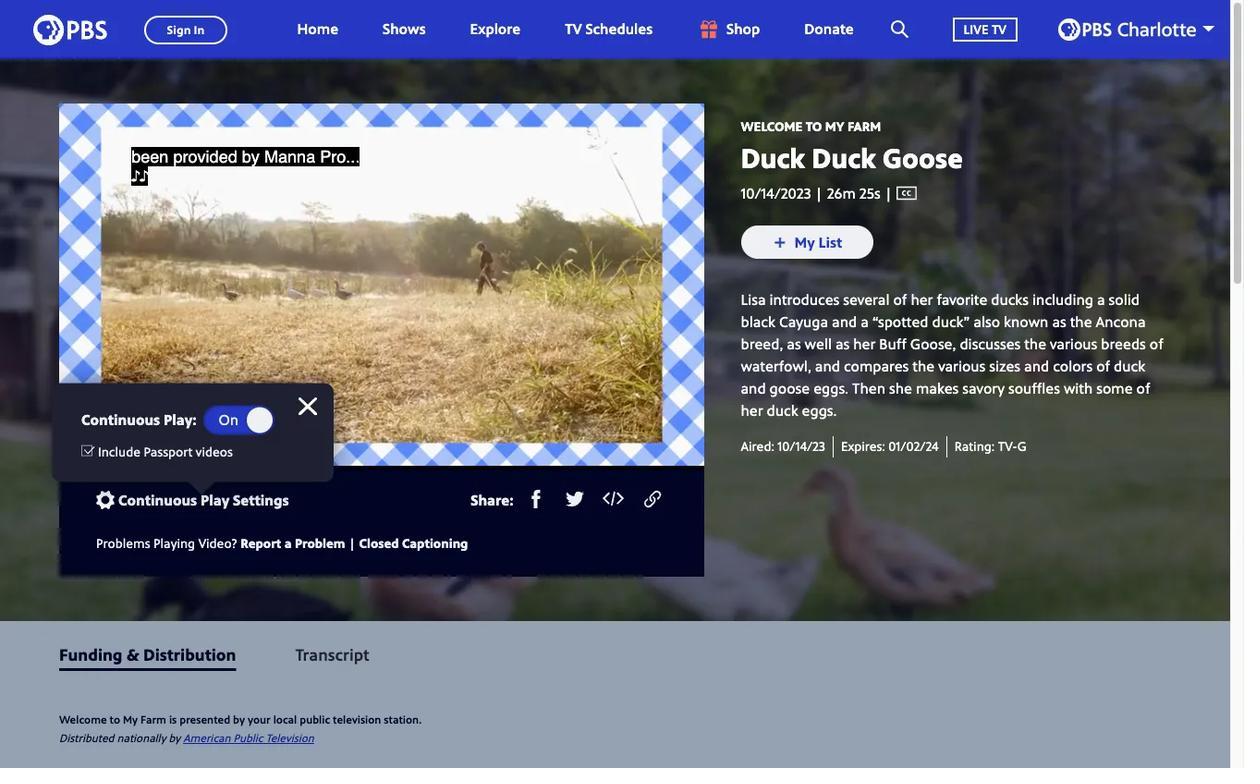 Task type: locate. For each thing, give the bounding box(es) containing it.
farm
[[848, 117, 882, 135], [141, 712, 166, 728]]

continuous
[[81, 409, 160, 429], [118, 490, 197, 510]]

eggs. down goose
[[802, 401, 837, 421]]

live
[[964, 20, 989, 38]]

to inside welcome to my farm duck duck goose
[[806, 117, 822, 135]]

0 horizontal spatial farm
[[141, 712, 166, 728]]

01/02/24
[[889, 438, 939, 455]]

as down 'cayuga'
[[787, 334, 801, 354]]

1 vertical spatial eggs.
[[802, 401, 837, 421]]

passport
[[144, 442, 193, 460]]

farm up 25s
[[848, 117, 882, 135]]

| left closed
[[349, 535, 356, 552]]

| right 26m
[[881, 183, 897, 203]]

and
[[832, 312, 857, 332], [815, 356, 840, 377], [1025, 356, 1050, 377], [741, 379, 766, 399]]

continuous play settings
[[118, 490, 289, 510]]

duck down 'breeds'
[[1114, 356, 1146, 377]]

by left your
[[233, 712, 245, 728]]

to
[[806, 117, 822, 135], [110, 712, 120, 728]]

videos
[[196, 442, 233, 460]]

my inside welcome to my farm duck duck goose
[[826, 117, 845, 135]]

a left 'solid'
[[1098, 290, 1106, 310]]

1 vertical spatial duck
[[767, 401, 799, 421]]

1 horizontal spatial her
[[854, 334, 876, 354]]

1 vertical spatial the
[[1025, 334, 1047, 354]]

home link
[[279, 0, 357, 59]]

the down goose,
[[913, 356, 935, 377]]

compares
[[844, 356, 909, 377]]

continuous play:
[[81, 409, 196, 429]]

colors
[[1053, 356, 1093, 377]]

nationally
[[117, 731, 166, 746]]

of right some
[[1137, 379, 1151, 399]]

to inside welcome to my farm is presented by your local public television station. distributed nationally by american public television
[[110, 712, 120, 728]]

farm for duck
[[848, 117, 882, 135]]

duck
[[1114, 356, 1146, 377], [767, 401, 799, 421]]

0 horizontal spatial duck
[[767, 401, 799, 421]]

0 vertical spatial a
[[1098, 290, 1106, 310]]

2 horizontal spatial |
[[881, 183, 897, 203]]

0 vertical spatial various
[[1051, 334, 1098, 354]]

tv left schedules
[[565, 19, 582, 39]]

0 horizontal spatial various
[[939, 356, 986, 377]]

waterfowl,
[[741, 356, 812, 377]]

with
[[1064, 379, 1093, 399]]

eggs.
[[814, 379, 849, 399], [802, 401, 837, 421]]

2 horizontal spatial a
[[1098, 290, 1106, 310]]

her
[[911, 290, 933, 310], [854, 334, 876, 354], [741, 401, 763, 421]]

to for is
[[110, 712, 120, 728]]

1 horizontal spatial my
[[826, 117, 845, 135]]

explore link
[[452, 0, 539, 59]]

0 vertical spatial my
[[826, 117, 845, 135]]

tab list
[[0, 622, 1231, 688]]

my up nationally
[[123, 712, 138, 728]]

welcome inside welcome to my farm is presented by your local public television station. distributed nationally by american public television
[[59, 712, 107, 728]]

settings
[[233, 490, 289, 510]]

goose
[[770, 379, 810, 399]]

expires:         01/02/24
[[841, 438, 939, 455]]

1 horizontal spatial the
[[1025, 334, 1047, 354]]

facebook image
[[527, 490, 545, 508]]

home
[[297, 19, 338, 39]]

continuous inside tooltip
[[81, 409, 160, 429]]

0 horizontal spatial to
[[110, 712, 120, 728]]

and down well
[[815, 356, 840, 377]]

1 vertical spatial my
[[123, 712, 138, 728]]

the down known
[[1025, 334, 1047, 354]]

the down including
[[1071, 312, 1093, 332]]

my for duck
[[826, 117, 845, 135]]

various up savory
[[939, 356, 986, 377]]

0 vertical spatial eggs.
[[814, 379, 849, 399]]

television
[[266, 731, 314, 746]]

1 horizontal spatial duck
[[812, 138, 877, 176]]

to up nationally
[[110, 712, 120, 728]]

2 vertical spatial the
[[913, 356, 935, 377]]

2 duck from the left
[[812, 138, 877, 176]]

various up colors
[[1051, 334, 1098, 354]]

farm inside welcome to my farm is presented by your local public television station. distributed nationally by american public television
[[141, 712, 166, 728]]

savory
[[963, 379, 1005, 399]]

schedules
[[586, 19, 653, 39]]

1 horizontal spatial duck
[[1114, 356, 1146, 377]]

0 vertical spatial continuous
[[81, 409, 160, 429]]

2 horizontal spatial her
[[911, 290, 933, 310]]

her up aired:
[[741, 401, 763, 421]]

as right well
[[836, 334, 850, 354]]

problems playing video? report a problem | closed captioning
[[96, 535, 468, 552]]

0 vertical spatial duck
[[1114, 356, 1146, 377]]

1 horizontal spatial welcome
[[741, 117, 803, 135]]

a right report
[[285, 535, 292, 552]]

ducks
[[992, 290, 1029, 310]]

welcome for is
[[59, 712, 107, 728]]

0 vertical spatial farm
[[848, 117, 882, 135]]

| left 26m
[[815, 183, 824, 203]]

1 horizontal spatial to
[[806, 117, 822, 135]]

2 vertical spatial a
[[285, 535, 292, 552]]

welcome to my farm link
[[741, 117, 882, 135]]

1 vertical spatial to
[[110, 712, 120, 728]]

discusses
[[960, 334, 1021, 354]]

0 horizontal spatial duck
[[741, 138, 806, 176]]

continuous up playing
[[118, 490, 197, 510]]

welcome inside welcome to my farm duck duck goose
[[741, 117, 803, 135]]

farm left the is
[[141, 712, 166, 728]]

"spotted
[[873, 312, 929, 332]]

the
[[1071, 312, 1093, 332], [1025, 334, 1047, 354], [913, 356, 935, 377]]

a
[[1098, 290, 1106, 310], [861, 312, 869, 332], [285, 535, 292, 552]]

a down the several
[[861, 312, 869, 332]]

0 horizontal spatial tv
[[565, 19, 582, 39]]

0 horizontal spatial her
[[741, 401, 763, 421]]

tv schedules
[[565, 19, 653, 39]]

of right 'breeds'
[[1150, 334, 1164, 354]]

0 vertical spatial to
[[806, 117, 822, 135]]

1 horizontal spatial farm
[[848, 117, 882, 135]]

to up 10/14/2023 | 26m 25s
[[806, 117, 822, 135]]

donate
[[805, 19, 854, 39]]

continuous for continuous play:
[[81, 409, 160, 429]]

buff
[[880, 334, 907, 354]]

1 vertical spatial her
[[854, 334, 876, 354]]

duck down goose
[[767, 401, 799, 421]]

aired:
[[741, 438, 775, 455]]

public
[[234, 731, 263, 746]]

shows link
[[364, 0, 444, 59]]

funding & distribution
[[59, 644, 236, 666]]

television
[[333, 712, 381, 728]]

tv right live
[[992, 20, 1007, 38]]

to for duck
[[806, 117, 822, 135]]

tv-
[[998, 438, 1018, 455]]

she
[[890, 379, 913, 399]]

0 horizontal spatial my
[[123, 712, 138, 728]]

1 vertical spatial a
[[861, 312, 869, 332]]

my for is
[[123, 712, 138, 728]]

1 vertical spatial farm
[[141, 712, 166, 728]]

continuous up include
[[81, 409, 160, 429]]

welcome up distributed
[[59, 712, 107, 728]]

0 horizontal spatial a
[[285, 535, 292, 552]]

0 horizontal spatial welcome
[[59, 712, 107, 728]]

play:
[[164, 409, 196, 429]]

my inside welcome to my farm is presented by your local public television station. distributed nationally by american public television
[[123, 712, 138, 728]]

|
[[815, 183, 824, 203], [881, 183, 897, 203], [349, 535, 356, 552]]

funding
[[59, 644, 123, 666]]

0 vertical spatial welcome
[[741, 117, 803, 135]]

her up "spotted at the right of the page
[[911, 290, 933, 310]]

duck up the '10/14/2023'
[[741, 138, 806, 176]]

welcome up the '10/14/2023'
[[741, 117, 803, 135]]

explore
[[470, 19, 521, 39]]

her up compares
[[854, 334, 876, 354]]

of up "spotted at the right of the page
[[894, 290, 908, 310]]

1 vertical spatial welcome
[[59, 712, 107, 728]]

is
[[169, 712, 177, 728]]

0 horizontal spatial the
[[913, 356, 935, 377]]

my up 26m
[[826, 117, 845, 135]]

as down including
[[1053, 312, 1067, 332]]

my
[[826, 117, 845, 135], [123, 712, 138, 728]]

farm for presented
[[141, 712, 166, 728]]

2 vertical spatial her
[[741, 401, 763, 421]]

by down the is
[[169, 731, 181, 746]]

solid
[[1109, 290, 1140, 310]]

1 horizontal spatial by
[[233, 712, 245, 728]]

welcome to my farm duck duck goose
[[741, 117, 963, 176]]

0 vertical spatial the
[[1071, 312, 1093, 332]]

1 vertical spatial various
[[939, 356, 986, 377]]

duck up 26m
[[812, 138, 877, 176]]

include passport videos button
[[81, 442, 233, 460]]

&
[[127, 644, 139, 666]]

0 horizontal spatial by
[[169, 731, 181, 746]]

closed captioning link
[[359, 535, 468, 552]]

eggs. left then
[[814, 379, 849, 399]]

farm inside welcome to my farm duck duck goose
[[848, 117, 882, 135]]

1 vertical spatial continuous
[[118, 490, 197, 510]]

1 horizontal spatial various
[[1051, 334, 1098, 354]]

0 vertical spatial her
[[911, 290, 933, 310]]

duck
[[741, 138, 806, 176], [812, 138, 877, 176]]



Task type: describe. For each thing, give the bounding box(es) containing it.
goose
[[883, 138, 963, 176]]

presented
[[180, 712, 230, 728]]

10/14/23
[[778, 438, 826, 455]]

live tv
[[964, 20, 1007, 38]]

tab list containing funding & distribution
[[0, 622, 1231, 688]]

your
[[248, 712, 271, 728]]

lisa
[[741, 290, 766, 310]]

some
[[1097, 379, 1133, 399]]

and up souffles
[[1025, 356, 1050, 377]]

donate link
[[786, 0, 873, 59]]

rating:
[[955, 438, 995, 455]]

playing
[[154, 535, 195, 552]]

transcript link
[[295, 644, 370, 666]]

0 vertical spatial by
[[233, 712, 245, 728]]

close image
[[299, 397, 318, 415]]

and down the several
[[832, 312, 857, 332]]

report a problem button
[[241, 532, 345, 555]]

shows
[[383, 19, 426, 39]]

aired:           10/14/23
[[741, 438, 826, 455]]

goose,
[[911, 334, 957, 354]]

share:
[[471, 490, 514, 510]]

american public television link
[[183, 731, 314, 746]]

1 horizontal spatial a
[[861, 312, 869, 332]]

26m
[[827, 183, 856, 203]]

0 horizontal spatial |
[[349, 535, 356, 552]]

live tv link
[[935, 0, 1037, 59]]

shop link
[[679, 0, 779, 59]]

expires:
[[841, 438, 886, 455]]

pbs image
[[33, 9, 107, 50]]

distributed
[[59, 731, 114, 746]]

breeds
[[1102, 334, 1146, 354]]

including
[[1033, 290, 1094, 310]]

captioning
[[402, 535, 468, 552]]

ancona
[[1096, 312, 1146, 332]]

cayuga
[[779, 312, 829, 332]]

1 horizontal spatial tv
[[992, 20, 1007, 38]]

breed,
[[741, 334, 784, 354]]

also
[[974, 312, 1001, 332]]

known
[[1004, 312, 1049, 332]]

favorite
[[937, 290, 988, 310]]

lisa introduces several of her favorite ducks including a solid black cayuga and a "spotted duck" also known as the ancona breed, as well as her buff goose, discusses the various breeds of waterfowl, and compares the various sizes and colors of duck and goose eggs. then she makes savory souffles with some of her duck eggs.
[[741, 290, 1164, 421]]

pbs charlotte image
[[1059, 18, 1197, 41]]

play
[[201, 490, 229, 510]]

and down 'waterfowl,'
[[741, 379, 766, 399]]

makes
[[916, 379, 959, 399]]

twitter image
[[566, 490, 584, 508]]

report
[[241, 535, 281, 552]]

1 duck from the left
[[741, 138, 806, 176]]

shop
[[727, 19, 760, 39]]

2 horizontal spatial as
[[1053, 312, 1067, 332]]

station.
[[384, 712, 422, 728]]

funding & distribution link
[[59, 644, 236, 666]]

25s
[[860, 183, 881, 203]]

welcome for duck
[[741, 117, 803, 135]]

2 horizontal spatial the
[[1071, 312, 1093, 332]]

1 horizontal spatial as
[[836, 334, 850, 354]]

problem
[[295, 535, 345, 552]]

local
[[273, 712, 297, 728]]

funding & distribution tab panel
[[0, 688, 1231, 768]]

of up some
[[1097, 356, 1111, 377]]

transcript
[[295, 644, 370, 666]]

1 vertical spatial by
[[169, 731, 181, 746]]

then
[[853, 379, 886, 399]]

rating: tv-g
[[955, 438, 1027, 455]]

tv schedules link
[[547, 0, 671, 59]]

well
[[805, 334, 832, 354]]

public
[[300, 712, 330, 728]]

continuous for continuous play settings
[[118, 490, 197, 510]]

video?
[[198, 535, 237, 552]]

g
[[1018, 438, 1027, 455]]

include
[[98, 442, 141, 460]]

introduces
[[770, 290, 840, 310]]

problems
[[96, 535, 150, 552]]

10/14/2023
[[741, 183, 811, 203]]

10/14/2023 | 26m 25s
[[741, 183, 881, 203]]

1 horizontal spatial |
[[815, 183, 824, 203]]

distribution
[[143, 644, 236, 666]]

include passport videos
[[98, 442, 233, 460]]

black
[[741, 312, 776, 332]]

several
[[844, 290, 890, 310]]

continuous play: tooltip
[[52, 383, 334, 483]]

closed
[[359, 535, 399, 552]]

souffles
[[1009, 379, 1061, 399]]

sizes
[[990, 356, 1021, 377]]

0 horizontal spatial as
[[787, 334, 801, 354]]

duck"
[[933, 312, 970, 332]]

search image
[[891, 20, 909, 38]]

welcome to my farm is presented by your local public television station. distributed nationally by american public television
[[59, 712, 422, 746]]



Task type: vqa. For each thing, say whether or not it's contained in the screenshot.
the Arts & Music
no



